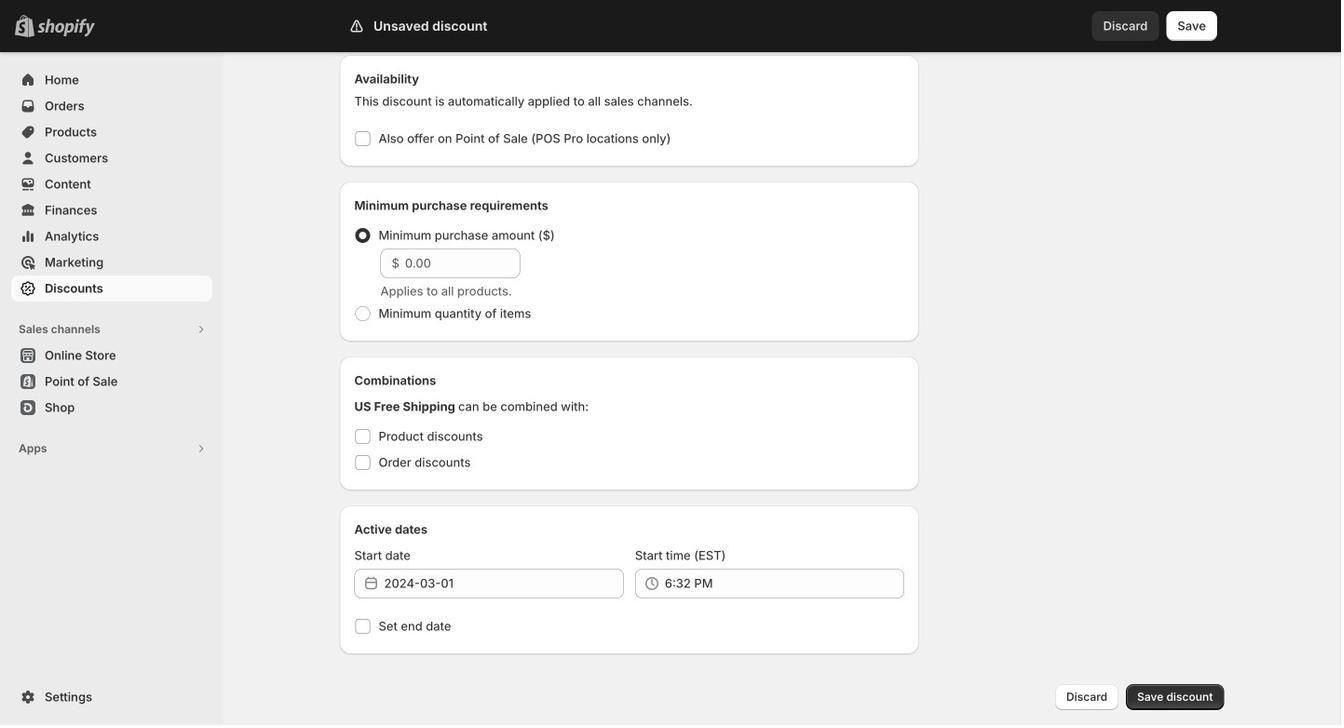 Task type: locate. For each thing, give the bounding box(es) containing it.
shopify image
[[37, 18, 95, 37]]

0.00 text field
[[405, 249, 520, 279]]

Enter time text field
[[665, 569, 905, 599]]

YYYY-MM-DD text field
[[384, 569, 624, 599]]



Task type: vqa. For each thing, say whether or not it's contained in the screenshot.
0.00 text box
yes



